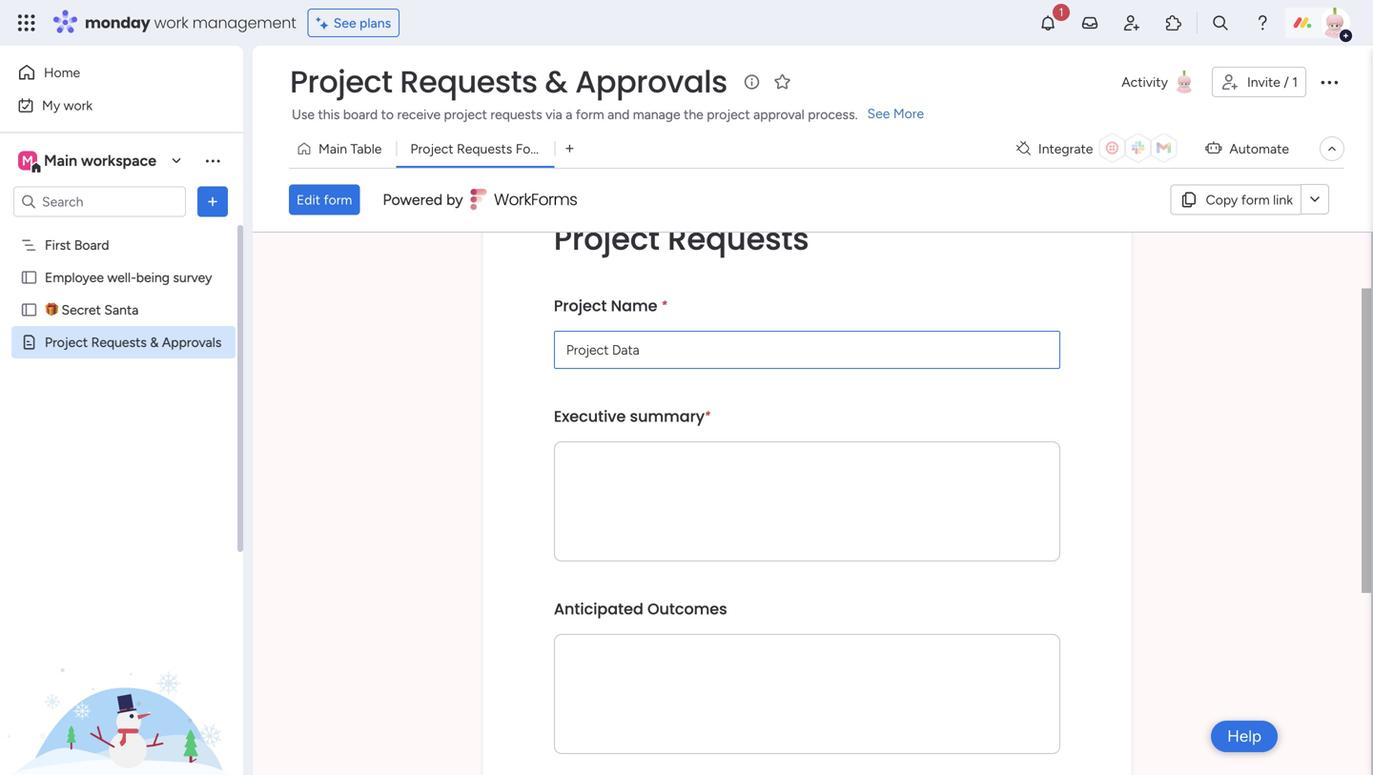 Task type: describe. For each thing, give the bounding box(es) containing it.
process.
[[808, 106, 858, 123]]

monday work management
[[85, 12, 296, 33]]

anticipated outcomes
[[554, 598, 727, 620]]

work for my
[[64, 97, 93, 114]]

add to favorites image
[[773, 72, 792, 91]]

Search in workspace field
[[40, 191, 159, 213]]

my work
[[42, 97, 93, 114]]

requests
[[491, 106, 542, 123]]

show board description image
[[741, 72, 764, 92]]

options image
[[1318, 71, 1341, 93]]

main table button
[[289, 134, 396, 164]]

/
[[1284, 74, 1289, 90]]

survey
[[173, 269, 212, 286]]

form for copy form link
[[1242, 191, 1270, 208]]

copy form link button
[[1171, 184, 1301, 215]]

project up the project name *
[[554, 218, 660, 260]]

Anticipated Outcomes text field
[[554, 634, 1061, 754]]

1 image
[[1053, 1, 1070, 22]]

select product image
[[17, 13, 36, 32]]

santa
[[104, 302, 139, 318]]

public board image
[[20, 301, 38, 319]]

apps image
[[1165, 13, 1184, 32]]

help image
[[1253, 13, 1272, 32]]

activity
[[1122, 74, 1168, 90]]

project requests
[[554, 218, 809, 260]]

powered by
[[383, 191, 463, 209]]

edit form
[[297, 192, 352, 208]]

outcomes
[[648, 598, 727, 620]]

0 vertical spatial project requests & approvals
[[290, 61, 727, 103]]

project requests form
[[411, 141, 547, 157]]

more
[[894, 105, 924, 122]]

requests inside list box
[[91, 334, 147, 351]]

main workspace
[[44, 152, 156, 170]]

monday
[[85, 12, 150, 33]]

board
[[74, 237, 109, 253]]

management
[[192, 12, 296, 33]]

see inside button
[[334, 15, 356, 31]]

invite
[[1247, 74, 1281, 90]]

project inside project name "group"
[[554, 295, 607, 316]]

project inside project requests form 'button'
[[411, 141, 454, 157]]

options image
[[203, 192, 222, 211]]

list box containing first board
[[0, 225, 243, 616]]

main for main table
[[319, 141, 347, 157]]

m
[[22, 153, 33, 169]]

main for main workspace
[[44, 152, 77, 170]]

workspace selection element
[[18, 149, 159, 174]]

* for project name
[[662, 298, 667, 312]]

🎁 secret santa
[[45, 302, 139, 318]]

lottie animation image
[[0, 583, 243, 775]]

automate
[[1230, 141, 1290, 157]]

Executive summary text field
[[554, 441, 1061, 562]]

see plans button
[[308, 9, 400, 37]]

integrate
[[1039, 141, 1093, 157]]

via
[[546, 106, 562, 123]]

this
[[318, 106, 340, 123]]

form for edit form
[[324, 192, 352, 208]]

employee well-being survey
[[45, 269, 212, 286]]

invite / 1
[[1247, 74, 1298, 90]]

project name *
[[554, 295, 667, 316]]

copy form link
[[1206, 191, 1293, 208]]

invite / 1 button
[[1212, 67, 1307, 97]]

ruby anderson image
[[1320, 8, 1351, 38]]

notifications image
[[1039, 13, 1058, 32]]

project inside list box
[[45, 334, 88, 351]]

workforms logo image
[[471, 184, 579, 215]]

requests inside 'button'
[[457, 141, 512, 157]]

to
[[381, 106, 394, 123]]

the
[[684, 106, 704, 123]]

first
[[45, 237, 71, 253]]

employee
[[45, 269, 104, 286]]

edit
[[297, 192, 320, 208]]

by
[[446, 191, 463, 209]]

project name group containing project name
[[554, 281, 1061, 392]]

* for executive summary
[[705, 408, 711, 422]]



Task type: vqa. For each thing, say whether or not it's contained in the screenshot.
we within the We take data security as seriously as we take spreading holiday cheer. All data is stored safely in monday.com and only accessible to authorized users.
no



Task type: locate. For each thing, give the bounding box(es) containing it.
powered
[[383, 191, 443, 209]]

form
[[576, 106, 604, 123], [1242, 191, 1270, 208], [324, 192, 352, 208]]

inbox image
[[1081, 13, 1100, 32]]

3 project name group from the top
[[554, 584, 1061, 775]]

0 horizontal spatial &
[[150, 334, 159, 351]]

anticipated
[[554, 598, 644, 620]]

work
[[154, 12, 188, 33], [64, 97, 93, 114]]

edit form button
[[289, 184, 360, 215]]

&
[[545, 61, 568, 103], [150, 334, 159, 351]]

help button
[[1211, 721, 1278, 753]]

see inside "use this board to receive project requests via a form and manage the project approval process. see more"
[[867, 105, 890, 122]]

project requests & approvals
[[290, 61, 727, 103], [45, 334, 222, 351]]

1 vertical spatial *
[[705, 408, 711, 422]]

requests
[[400, 61, 538, 103], [457, 141, 512, 157], [668, 218, 809, 260], [91, 334, 147, 351]]

project down receive
[[411, 141, 454, 157]]

search everything image
[[1211, 13, 1230, 32]]

1 vertical spatial project requests & approvals
[[45, 334, 222, 351]]

a
[[566, 106, 573, 123]]

1 horizontal spatial form
[[576, 106, 604, 123]]

see
[[334, 15, 356, 31], [867, 105, 890, 122]]

0 vertical spatial *
[[662, 298, 667, 312]]

project right the at top
[[707, 106, 750, 123]]

& down being
[[150, 334, 159, 351]]

1 horizontal spatial project requests & approvals
[[290, 61, 727, 103]]

project requests form button
[[396, 134, 555, 164]]

work right monday
[[154, 12, 188, 33]]

Project Requests & Approvals field
[[285, 61, 732, 103]]

see plans
[[334, 15, 391, 31]]

project up this
[[290, 61, 393, 103]]

0 horizontal spatial see
[[334, 15, 356, 31]]

summary
[[630, 406, 705, 427]]

project name group containing anticipated outcomes
[[554, 584, 1061, 775]]

autopilot image
[[1206, 136, 1222, 160]]

1
[[1293, 74, 1298, 90]]

main left the "table"
[[319, 141, 347, 157]]

project name group
[[554, 281, 1061, 392], [554, 392, 1061, 584], [554, 584, 1061, 775]]

collapse board header image
[[1325, 141, 1340, 156]]

public board image
[[20, 268, 38, 287]]

see left more
[[867, 105, 890, 122]]

project down 🎁
[[45, 334, 88, 351]]

0 horizontal spatial approvals
[[162, 334, 222, 351]]

🎁
[[45, 302, 58, 318]]

main table
[[319, 141, 382, 157]]

manage
[[633, 106, 681, 123]]

project up project requests form 'button'
[[444, 106, 487, 123]]

home
[[44, 64, 80, 81]]

0 horizontal spatial main
[[44, 152, 77, 170]]

dapulse integrations image
[[1017, 142, 1031, 156]]

& up via
[[545, 61, 568, 103]]

form right a
[[576, 106, 604, 123]]

see more link
[[866, 104, 926, 123]]

1 horizontal spatial main
[[319, 141, 347, 157]]

well-
[[107, 269, 136, 286]]

help
[[1228, 727, 1262, 746]]

1 project from the left
[[444, 106, 487, 123]]

project name group containing executive summary
[[554, 392, 1061, 584]]

project
[[444, 106, 487, 123], [707, 106, 750, 123]]

approvals down survey
[[162, 334, 222, 351]]

1 project name group from the top
[[554, 281, 1061, 392]]

project
[[290, 61, 393, 103], [411, 141, 454, 157], [554, 218, 660, 260], [554, 295, 607, 316], [45, 334, 88, 351]]

2 project from the left
[[707, 106, 750, 123]]

0 horizontal spatial project requests & approvals
[[45, 334, 222, 351]]

add view image
[[566, 142, 574, 156]]

1 horizontal spatial work
[[154, 12, 188, 33]]

0 horizontal spatial *
[[662, 298, 667, 312]]

0 vertical spatial see
[[334, 15, 356, 31]]

project requests & approvals inside list box
[[45, 334, 222, 351]]

0 horizontal spatial project
[[444, 106, 487, 123]]

executive summary *
[[554, 406, 711, 427]]

table
[[350, 141, 382, 157]]

2 horizontal spatial form
[[1242, 191, 1270, 208]]

form right edit
[[324, 192, 352, 208]]

work inside "button"
[[64, 97, 93, 114]]

plans
[[360, 15, 391, 31]]

being
[[136, 269, 170, 286]]

approval
[[754, 106, 805, 123]]

approvals up manage
[[575, 61, 727, 103]]

activity button
[[1114, 67, 1205, 97]]

use
[[292, 106, 315, 123]]

form inside "use this board to receive project requests via a form and manage the project approval process. see more"
[[576, 106, 604, 123]]

work right my on the left top of page
[[64, 97, 93, 114]]

0 vertical spatial work
[[154, 12, 188, 33]]

1 horizontal spatial approvals
[[575, 61, 727, 103]]

and
[[608, 106, 630, 123]]

workspace image
[[18, 150, 37, 171]]

main inside button
[[319, 141, 347, 157]]

name
[[611, 295, 658, 316]]

first board
[[45, 237, 109, 253]]

* inside the executive summary *
[[705, 408, 711, 422]]

*
[[662, 298, 667, 312], [705, 408, 711, 422]]

option
[[0, 228, 243, 232]]

workspace options image
[[203, 151, 222, 170]]

list box
[[0, 225, 243, 616]]

work for monday
[[154, 12, 188, 33]]

1 horizontal spatial project
[[707, 106, 750, 123]]

lottie animation element
[[0, 583, 243, 775]]

my work button
[[11, 90, 205, 121]]

0 horizontal spatial work
[[64, 97, 93, 114]]

1 horizontal spatial see
[[867, 105, 890, 122]]

main right workspace icon
[[44, 152, 77, 170]]

0 horizontal spatial form
[[324, 192, 352, 208]]

use this board to receive project requests via a form and manage the project approval process. see more
[[292, 105, 924, 123]]

link
[[1273, 191, 1293, 208]]

workspace
[[81, 152, 156, 170]]

executive
[[554, 406, 626, 427]]

1 vertical spatial see
[[867, 105, 890, 122]]

1 vertical spatial approvals
[[162, 334, 222, 351]]

Project Name field
[[554, 331, 1061, 369]]

0 vertical spatial &
[[545, 61, 568, 103]]

copy
[[1206, 191, 1238, 208]]

main inside workspace selection element
[[44, 152, 77, 170]]

invite members image
[[1123, 13, 1142, 32]]

receive
[[397, 106, 441, 123]]

1 horizontal spatial &
[[545, 61, 568, 103]]

main
[[319, 141, 347, 157], [44, 152, 77, 170]]

1 vertical spatial &
[[150, 334, 159, 351]]

project requests & approvals down santa
[[45, 334, 222, 351]]

form left "link"
[[1242, 191, 1270, 208]]

see left plans
[[334, 15, 356, 31]]

2 project name group from the top
[[554, 392, 1061, 584]]

board
[[343, 106, 378, 123]]

my
[[42, 97, 60, 114]]

form
[[516, 141, 547, 157]]

* inside the project name *
[[662, 298, 667, 312]]

home button
[[11, 57, 205, 88]]

project requests & approvals up requests
[[290, 61, 727, 103]]

approvals
[[575, 61, 727, 103], [162, 334, 222, 351]]

1 vertical spatial work
[[64, 97, 93, 114]]

& inside list box
[[150, 334, 159, 351]]

0 vertical spatial approvals
[[575, 61, 727, 103]]

project left name
[[554, 295, 607, 316]]

secret
[[61, 302, 101, 318]]

1 horizontal spatial *
[[705, 408, 711, 422]]



